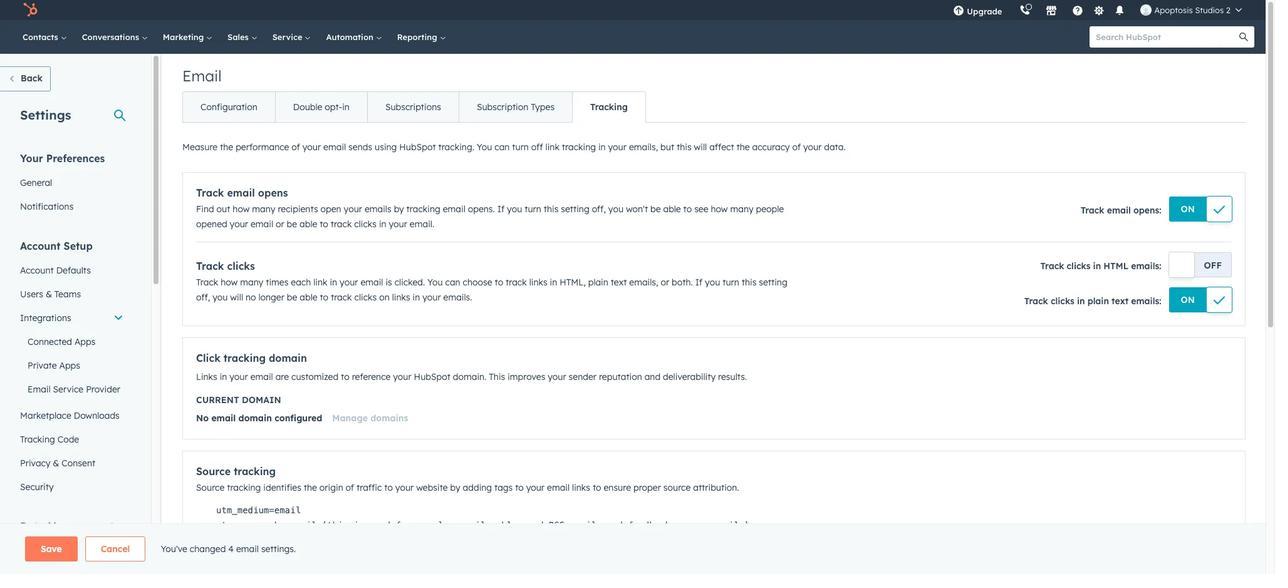 Task type: locate. For each thing, give the bounding box(es) containing it.
1 vertical spatial turn
[[525, 204, 541, 215]]

2 vertical spatial be
[[287, 292, 297, 303]]

privacy
[[20, 458, 50, 469]]

teams
[[54, 289, 81, 300]]

track for track clicks in plain text emails:
[[1025, 296, 1048, 307]]

apoptosis studios 2 button
[[1133, 0, 1250, 20]]

0 horizontal spatial can
[[445, 277, 460, 288]]

utm_source=hs_automation
[[216, 536, 343, 546]]

both.
[[672, 277, 693, 288]]

identifies
[[263, 483, 301, 494]]

track email opens find out how many recipients open your emails by tracking email opens. if you turn this setting off, you won't be able to see how many people opened your email or be able to track clicks in your email.
[[196, 187, 784, 230]]

0 vertical spatial used
[[369, 521, 391, 531]]

many up no
[[240, 277, 263, 288]]

domain.
[[453, 372, 487, 383]]

hubspot right using at the left of page
[[399, 142, 436, 153]]

in down the rss
[[560, 536, 570, 546]]

1 horizontal spatial &
[[53, 458, 59, 469]]

tracking
[[562, 142, 596, 153], [406, 204, 440, 215], [224, 352, 266, 365], [234, 466, 276, 478], [227, 483, 261, 494]]

link inside track clicks track how many times each link in your email is clicked. you can choose to track links in html, plain text emails, or both. if you turn this setting off, you will no longer be able to track clicks on links in your emails.
[[313, 277, 327, 288]]

you right both.
[[705, 277, 720, 288]]

how right the out
[[233, 204, 250, 215]]

1 vertical spatial will
[[230, 292, 243, 303]]

emails,
[[629, 142, 658, 153], [629, 277, 658, 288], [459, 521, 496, 531]]

0 vertical spatial off,
[[592, 204, 606, 215]]

tara schultz image
[[1141, 4, 1152, 16]]

domain down current domain
[[239, 413, 272, 424]]

0 horizontal spatial the
[[220, 142, 233, 153]]

tags
[[494, 483, 513, 494]]

on
[[1181, 204, 1195, 215], [1181, 295, 1195, 306]]

service right 'sales' link
[[272, 32, 305, 42]]

in inside the track email opens find out how many recipients open your emails by tracking email opens. if you turn this setting off, you won't be able to see how many people opened your email or be able to track clicks in your email.
[[379, 219, 386, 230]]

email up configuration link
[[182, 66, 222, 85]]

2 horizontal spatial this
[[742, 277, 757, 288]]

0 vertical spatial service
[[272, 32, 305, 42]]

will left affect
[[694, 142, 707, 153]]

emails, left both.
[[629, 277, 658, 288]]

to left ensure
[[593, 483, 601, 494]]

clicks left html
[[1067, 261, 1091, 272]]

private apps
[[28, 360, 80, 372]]

0 horizontal spatial setting
[[561, 204, 590, 215]]

1 horizontal spatial service
[[272, 32, 305, 42]]

(this up id
[[322, 521, 348, 531]]

off, inside track clicks track how many times each link in your email is clicked. you can choose to track links in html, plain text emails, or both. if you turn this setting off, you will no longer be able to track clicks on links in your emails.
[[196, 292, 210, 303]]

many
[[252, 204, 275, 215], [730, 204, 754, 215], [240, 277, 263, 288]]

reputation
[[599, 372, 642, 383]]

of right origin
[[346, 483, 354, 494]]

how
[[233, 204, 250, 215], [711, 204, 728, 215], [221, 277, 238, 288]]

0 vertical spatial domain
[[269, 352, 307, 365]]

email inside track clicks track how many times each link in your email is clicked. you can choose to track links in html, plain text emails, or both. if you turn this setting off, you will no longer be able to track clicks on links in your emails.
[[361, 277, 383, 288]]

emails, left but
[[629, 142, 658, 153]]

you
[[507, 204, 522, 215], [608, 204, 624, 215], [705, 277, 720, 288], [213, 292, 228, 303]]

how left "times"
[[221, 277, 238, 288]]

0 horizontal spatial tracking
[[20, 434, 55, 446]]

0 vertical spatial can
[[495, 142, 510, 153]]

able down each
[[300, 292, 317, 303]]

your down double
[[303, 142, 321, 153]]

reference
[[352, 372, 391, 383]]

contacts link
[[15, 20, 74, 54]]

can
[[495, 142, 510, 153], [445, 277, 460, 288]]

calling icon button
[[1015, 2, 1036, 18]]

(this up number]
[[348, 536, 375, 546]]

1 horizontal spatial setting
[[759, 277, 788, 288]]

0 vertical spatial turn
[[512, 142, 529, 153]]

service down private apps 'link'
[[53, 384, 83, 395]]

1 horizontal spatial off,
[[592, 204, 606, 215]]

2 vertical spatial domain
[[239, 413, 272, 424]]

1 vertical spatial opens
[[1134, 205, 1160, 216]]

sales link
[[220, 20, 265, 54]]

turn right both.
[[723, 277, 739, 288]]

opens for track email opens :
[[1134, 205, 1160, 216]]

or
[[276, 219, 284, 230], [661, 277, 669, 288]]

emails up "workflows)"
[[570, 521, 602, 531]]

data management element
[[13, 520, 131, 575]]

apps for private apps
[[59, 360, 80, 372]]

conversations link
[[74, 20, 155, 54]]

1 horizontal spatial used
[[396, 536, 417, 546]]

0 horizontal spatial this
[[544, 204, 559, 215]]

1 horizontal spatial will
[[694, 142, 707, 153]]

source up utm_medium=email
[[196, 483, 225, 494]]

number]
[[332, 551, 369, 561]]

html,
[[560, 277, 586, 288]]

tracking inside "account setup" element
[[20, 434, 55, 446]]

2 vertical spatial turn
[[723, 277, 739, 288]]

setting inside track clicks track how many times each link in your email is clicked. you can choose to track links in html, plain text emails, or both. if you turn this setting off, you will no longer be able to track clicks on links in your emails.
[[759, 277, 788, 288]]

tracking inside the track email opens find out how many recipients open your emails by tracking email opens. if you turn this setting off, you won't be able to see how many people opened your email or be able to track clicks in your email.
[[406, 204, 440, 215]]

for down regular
[[422, 536, 438, 546]]

users & teams link
[[13, 283, 131, 306]]

be inside track clicks track how many times each link in your email is clicked. you can choose to track links in html, plain text emails, or both. if you turn this setting off, you will no longer be able to track clicks on links in your emails.
[[287, 292, 297, 303]]

in right double
[[342, 102, 350, 113]]

be
[[651, 204, 661, 215], [287, 219, 297, 230], [287, 292, 297, 303]]

track inside the track email opens find out how many recipients open your emails by tracking email opens. if you turn this setting off, you won't be able to see how many people opened your email or be able to track clicks in your email.
[[196, 187, 224, 199]]

proper
[[634, 483, 661, 494]]

search image
[[1240, 33, 1248, 41]]

1 vertical spatial text
[[1112, 296, 1129, 307]]

1 horizontal spatial plain
[[1088, 296, 1109, 307]]

measure
[[182, 142, 218, 153]]

1 vertical spatial if
[[695, 277, 703, 288]]

0 horizontal spatial will
[[230, 292, 243, 303]]

1 emails: from the top
[[1131, 261, 1162, 272]]

your right tags
[[526, 483, 545, 494]]

1 vertical spatial source
[[196, 483, 225, 494]]

account for account defaults
[[20, 265, 54, 276]]

hubspot
[[399, 142, 436, 153], [414, 372, 451, 383]]

1 vertical spatial is
[[354, 521, 364, 531]]

website
[[416, 483, 448, 494]]

emails, inside track clicks track how many times each link in your email is clicked. you can choose to track links in html, plain text emails, or both. if you turn this setting off, you will no longer be able to track clicks on links in your emails.
[[629, 277, 658, 288]]

domain up 'are'
[[269, 352, 307, 365]]

source
[[664, 483, 691, 494]]

to right longer
[[320, 292, 328, 303]]

to left see
[[683, 204, 692, 215]]

find
[[196, 204, 214, 215]]

private
[[28, 360, 57, 372]]

text inside track clicks track how many times each link in your email is clicked. you can choose to track links in html, plain text emails, or both. if you turn this setting off, you will no longer be able to track clicks on links in your emails.
[[611, 277, 627, 288]]

clicked.
[[395, 277, 425, 288]]

1 vertical spatial account
[[20, 265, 54, 276]]

2 vertical spatial able
[[300, 292, 317, 303]]

is up on
[[386, 277, 392, 288]]

0 vertical spatial able
[[663, 204, 681, 215]]

setting
[[561, 204, 590, 215], [759, 277, 788, 288]]

service
[[272, 32, 305, 42], [53, 384, 83, 395]]

1 vertical spatial for
[[422, 536, 438, 546]]

2 vertical spatial this
[[742, 277, 757, 288]]

clicks down "track clicks in html emails:"
[[1051, 296, 1075, 307]]

emails: right html
[[1131, 261, 1162, 272]]

general
[[20, 177, 52, 189]]

2
[[1226, 5, 1231, 15]]

tracking up email.
[[406, 204, 440, 215]]

1 horizontal spatial of
[[346, 483, 354, 494]]

navigation containing configuration
[[182, 91, 646, 123]]

text down html
[[1112, 296, 1129, 307]]

turn inside the track email opens find out how many recipients open your emails by tracking email opens. if you turn this setting off, you won't be able to see how many people opened your email or be able to track clicks in your email.
[[525, 204, 541, 215]]

of right accuracy
[[792, 142, 801, 153]]

menu containing apoptosis studios 2
[[945, 0, 1251, 20]]

of
[[292, 142, 300, 153], [792, 142, 801, 153], [346, 483, 354, 494]]

2 account from the top
[[20, 265, 54, 276]]

track inside the track email opens find out how many recipients open your emails by tracking email opens. if you turn this setting off, you won't be able to see how many people opened your email or be able to track clicks in your email.
[[331, 219, 352, 230]]

or left both.
[[661, 277, 669, 288]]

if right opens.
[[497, 204, 505, 215]]

off, left won't
[[592, 204, 606, 215]]

of inside source tracking source tracking identifies the origin of traffic to your website by adding tags to your email links to ensure proper source attribution.
[[346, 483, 354, 494]]

track left on
[[331, 292, 352, 303]]

is up number]
[[354, 521, 364, 531]]

turn
[[512, 142, 529, 153], [525, 204, 541, 215], [723, 277, 739, 288]]

0 vertical spatial opens
[[258, 187, 288, 199]]

1 on from the top
[[1181, 204, 1195, 215]]

1 vertical spatial setting
[[759, 277, 788, 288]]

0 horizontal spatial link
[[313, 277, 327, 288]]

opened
[[196, 219, 227, 230]]

text
[[611, 277, 627, 288], [1112, 296, 1129, 307]]

&
[[46, 289, 52, 300], [53, 458, 59, 469]]

0 vertical spatial (this
[[322, 521, 348, 531]]

links inside source tracking source tracking identifies the origin of traffic to your website by adding tags to your email links to ensure proper source attribution.
[[572, 483, 590, 494]]

marketplaces image
[[1046, 6, 1058, 17]]

0 horizontal spatial off,
[[196, 292, 210, 303]]

you inside track clicks track how many times each link in your email is clicked. you can choose to track links in html, plain text emails, or both. if you turn this setting off, you will no longer be able to track clicks on links in your emails.
[[427, 277, 443, 288]]

automation link
[[319, 20, 390, 54]]

links
[[196, 372, 217, 383]]

0 horizontal spatial text
[[611, 277, 627, 288]]

email up the out
[[227, 187, 255, 199]]

menu
[[945, 0, 1251, 20]]

0 vertical spatial is
[[386, 277, 392, 288]]

source down no
[[196, 466, 231, 478]]

opens
[[258, 187, 288, 199], [1134, 205, 1160, 216]]

2 on from the top
[[1181, 295, 1195, 306]]

emails, up automated
[[459, 521, 496, 531]]

data
[[20, 521, 45, 533]]

emails down blog
[[496, 536, 528, 546]]

and
[[645, 372, 661, 383], [528, 521, 544, 531], [607, 521, 623, 531]]

account up users
[[20, 265, 54, 276]]

clicks for track clicks in plain text emails:
[[1051, 296, 1075, 307]]

sent
[[533, 536, 554, 546]]

help image
[[1073, 6, 1084, 17]]

email up on
[[361, 277, 383, 288]]

apps
[[75, 337, 96, 348], [59, 360, 80, 372]]

1 vertical spatial emails:
[[1131, 296, 1162, 307]]

domain up no email domain configured
[[242, 395, 281, 406]]

links right on
[[392, 292, 410, 303]]

emails, inside the utm_medium=email utm_source=hs_email (this is used for regular emails, blog and rss emails and feedback survey emails) utm_source=hs_automation (this is used for automated emails sent in workflows) utm_content=[email id number]
[[459, 521, 496, 531]]

1 account from the top
[[20, 240, 61, 253]]

apps down the integrations button
[[75, 337, 96, 348]]

1 horizontal spatial opens
[[1134, 205, 1160, 216]]

0 horizontal spatial for
[[396, 521, 412, 531]]

and right reputation
[[645, 372, 661, 383]]

0 vertical spatial links
[[529, 277, 548, 288]]

0 horizontal spatial links
[[392, 292, 410, 303]]

1 horizontal spatial you
[[477, 142, 492, 153]]

menu item
[[1011, 0, 1014, 20]]

link right each
[[313, 277, 327, 288]]

connected
[[28, 337, 72, 348]]

track clicks in plain text emails:
[[1025, 296, 1162, 307]]

be down each
[[287, 292, 297, 303]]

2 horizontal spatial and
[[645, 372, 661, 383]]

this inside track clicks track how many times each link in your email is clicked. you can choose to track links in html, plain text emails, or both. if you turn this setting off, you will no longer be able to track clicks on links in your emails.
[[742, 277, 757, 288]]

0 vertical spatial &
[[46, 289, 52, 300]]

setting inside the track email opens find out how many recipients open your emails by tracking email opens. if you turn this setting off, you won't be able to see how many people opened your email or be able to track clicks in your email.
[[561, 204, 590, 215]]

apoptosis
[[1155, 5, 1193, 15]]

1 vertical spatial domain
[[242, 395, 281, 406]]

1 vertical spatial off,
[[196, 292, 210, 303]]

account up account defaults
[[20, 240, 61, 253]]

automated
[[443, 536, 491, 546]]

settings image
[[1094, 5, 1105, 17]]

tracking code link
[[13, 428, 131, 452]]

email for email service provider
[[28, 384, 51, 395]]

users
[[20, 289, 43, 300]]

will left no
[[230, 292, 243, 303]]

used down regular
[[396, 536, 417, 546]]

able down recipients
[[300, 219, 317, 230]]

utm_content=[email
[[216, 551, 311, 561]]

2 vertical spatial emails,
[[459, 521, 496, 531]]

this
[[677, 142, 692, 153], [544, 204, 559, 215], [742, 277, 757, 288]]

you
[[477, 142, 492, 153], [427, 277, 443, 288]]

2 vertical spatial links
[[572, 483, 590, 494]]

text right html,
[[611, 277, 627, 288]]

4
[[228, 544, 234, 555]]

times
[[266, 277, 289, 288]]

downloads
[[74, 410, 120, 422]]

the right affect
[[737, 142, 750, 153]]

0 vertical spatial account
[[20, 240, 61, 253]]

0 vertical spatial you
[[477, 142, 492, 153]]

many left recipients
[[252, 204, 275, 215]]

1 horizontal spatial tracking
[[590, 102, 628, 113]]

off
[[531, 142, 543, 153]]

links for tracking
[[572, 483, 590, 494]]

off,
[[592, 204, 606, 215], [196, 292, 210, 303]]

0 vertical spatial setting
[[561, 204, 590, 215]]

0 vertical spatial or
[[276, 219, 284, 230]]

your down tracking link
[[608, 142, 627, 153]]

0 vertical spatial emails:
[[1131, 261, 1162, 272]]

can up emails.
[[445, 277, 460, 288]]

utm_source=hs_email
[[216, 521, 317, 531]]

turn left off
[[512, 142, 529, 153]]

opens inside the track email opens find out how many recipients open your emails by tracking email opens. if you turn this setting off, you won't be able to see how many people opened your email or be able to track clicks in your email.
[[258, 187, 288, 199]]

0 horizontal spatial used
[[369, 521, 391, 531]]

0 horizontal spatial email
[[28, 384, 51, 395]]

1 vertical spatial used
[[396, 536, 417, 546]]

apps inside 'link'
[[59, 360, 80, 372]]

plain inside track clicks track how many times each link in your email is clicked. you can choose to track links in html, plain text emails, or both. if you turn this setting off, you will no longer be able to track clicks on links in your emails.
[[588, 277, 608, 288]]

2 horizontal spatial links
[[572, 483, 590, 494]]

the right the measure
[[220, 142, 233, 153]]

1 vertical spatial emails
[[570, 521, 602, 531]]

you've
[[161, 544, 187, 555]]

0 vertical spatial on
[[1181, 204, 1195, 215]]

0 horizontal spatial opens
[[258, 187, 288, 199]]

workflows)
[[575, 536, 628, 546]]

1 vertical spatial &
[[53, 458, 59, 469]]

1 horizontal spatial if
[[695, 277, 703, 288]]

1 vertical spatial service
[[53, 384, 83, 395]]

links for clicks
[[529, 277, 548, 288]]

link right off
[[546, 142, 560, 153]]

email inside email service provider link
[[28, 384, 51, 395]]

email down private
[[28, 384, 51, 395]]

1 horizontal spatial the
[[304, 483, 317, 494]]

is inside track clicks track how many times each link in your email is clicked. you can choose to track links in html, plain text emails, or both. if you turn this setting off, you will no longer be able to track clicks on links in your emails.
[[386, 277, 392, 288]]

track for track email opens :
[[1081, 205, 1105, 216]]

0 horizontal spatial you
[[427, 277, 443, 288]]

your preferences element
[[13, 152, 131, 219]]

on for track clicks in html emails:
[[1181, 295, 1195, 306]]

settings.
[[261, 544, 296, 555]]

in left email.
[[379, 219, 386, 230]]

hubspot left the domain. on the left
[[414, 372, 451, 383]]

0 horizontal spatial or
[[276, 219, 284, 230]]

off, inside the track email opens find out how many recipients open your emails by tracking email opens. if you turn this setting off, you won't be able to see how many people opened your email or be able to track clicks in your email.
[[592, 204, 606, 215]]

1 horizontal spatial links
[[529, 277, 548, 288]]

0 vertical spatial tracking
[[590, 102, 628, 113]]

0 horizontal spatial by
[[394, 204, 404, 215]]

0 horizontal spatial &
[[46, 289, 52, 300]]

0 horizontal spatial emails
[[365, 204, 392, 215]]

able left see
[[663, 204, 681, 215]]

0 vertical spatial will
[[694, 142, 707, 153]]

2 horizontal spatial emails
[[570, 521, 602, 531]]

navigation
[[182, 91, 646, 123]]

emails)
[[713, 521, 750, 531]]

current
[[196, 395, 239, 406]]

your right each
[[340, 277, 358, 288]]

clicks left email.
[[354, 219, 377, 230]]

0 vertical spatial by
[[394, 204, 404, 215]]

links left ensure
[[572, 483, 590, 494]]

consent
[[62, 458, 95, 469]]

the left origin
[[304, 483, 317, 494]]

clicks for track clicks in html emails:
[[1067, 261, 1091, 272]]

you right opens.
[[507, 204, 522, 215]]

1 vertical spatial tracking
[[20, 434, 55, 446]]

apps down the connected apps link
[[59, 360, 80, 372]]

plain right html,
[[588, 277, 608, 288]]

your
[[20, 152, 43, 165]]

cancel
[[101, 544, 130, 555]]

0 horizontal spatial and
[[528, 521, 544, 531]]

0 vertical spatial plain
[[588, 277, 608, 288]]

1 horizontal spatial for
[[422, 536, 438, 546]]

measure the performance of your email sends using hubspot tracking. you can turn off link tracking in your emails, but this will affect the accuracy of your data.
[[182, 142, 846, 153]]

customized
[[291, 372, 339, 383]]

preferences
[[46, 152, 105, 165]]



Task type: vqa. For each thing, say whether or not it's contained in the screenshot.
bottommost or
yes



Task type: describe. For each thing, give the bounding box(es) containing it.
connected apps
[[28, 337, 96, 348]]

to right tags
[[515, 483, 524, 494]]

manage
[[332, 413, 368, 424]]

0 horizontal spatial of
[[292, 142, 300, 153]]

hubspot image
[[23, 3, 38, 18]]

how inside track clicks track how many times each link in your email is clicked. you can choose to track links in html, plain text emails, or both. if you turn this setting off, you will no longer be able to track clicks on links in your emails.
[[221, 277, 238, 288]]

in down tracking link
[[598, 142, 606, 153]]

see
[[694, 204, 709, 215]]

0 vertical spatial hubspot
[[399, 142, 436, 153]]

integrations
[[20, 313, 71, 324]]

changed
[[190, 544, 226, 555]]

2 emails: from the top
[[1131, 296, 1162, 307]]

cancel button
[[85, 537, 146, 562]]

service link
[[265, 20, 319, 54]]

able inside track clicks track how many times each link in your email is clicked. you can choose to track links in html, plain text emails, or both. if you turn this setting off, you will no longer be able to track clicks on links in your emails.
[[300, 292, 317, 303]]

email right 4 on the left bottom of page
[[236, 544, 259, 555]]

account for account setup
[[20, 240, 61, 253]]

no email domain configured
[[196, 413, 322, 424]]

code
[[57, 434, 79, 446]]

integrations button
[[13, 306, 131, 330]]

in left html
[[1093, 261, 1101, 272]]

account setup element
[[13, 239, 131, 499]]

by inside source tracking source tracking identifies the origin of traffic to your website by adding tags to your email links to ensure proper source attribution.
[[450, 483, 460, 494]]

regular
[[417, 521, 454, 531]]

email left :
[[1107, 205, 1131, 216]]

emails.
[[443, 292, 472, 303]]

setup
[[64, 240, 93, 253]]

studios
[[1195, 5, 1224, 15]]

configuration link
[[183, 92, 275, 122]]

blog
[[501, 521, 523, 531]]

email left opens.
[[443, 204, 466, 215]]

clicks left on
[[354, 292, 377, 303]]

you left won't
[[608, 204, 624, 215]]

email for email
[[182, 66, 222, 85]]

turn inside track clicks track how many times each link in your email is clicked. you can choose to track links in html, plain text emails, or both. if you turn this setting off, you will no longer be able to track clicks on links in your emails.
[[723, 277, 739, 288]]

by inside the track email opens find out how many recipients open your emails by tracking email opens. if you turn this setting off, you won't be able to see how many people opened your email or be able to track clicks in your email.
[[394, 204, 404, 215]]

private apps link
[[13, 354, 131, 378]]

provider
[[86, 384, 120, 395]]

0 vertical spatial emails,
[[629, 142, 658, 153]]

tracking right off
[[562, 142, 596, 153]]

marketplaces button
[[1039, 0, 1065, 20]]

upgrade
[[967, 6, 1002, 16]]

will inside track clicks track how many times each link in your email is clicked. you can choose to track links in html, plain text emails, or both. if you turn this setting off, you will no longer be able to track clicks on links in your emails.
[[230, 292, 243, 303]]

1 vertical spatial plain
[[1088, 296, 1109, 307]]

click tracking domain
[[196, 352, 307, 365]]

data management
[[20, 521, 114, 533]]

calling icon image
[[1020, 5, 1031, 16]]

tracking up identifies
[[234, 466, 276, 478]]

feedback
[[628, 521, 670, 531]]

apps for connected apps
[[75, 337, 96, 348]]

notifications
[[20, 201, 74, 212]]

1 horizontal spatial this
[[677, 142, 692, 153]]

links in your email are customized to reference your hubspot domain. this improves your sender reputation and deliverability results.
[[196, 372, 747, 383]]

email down current
[[211, 413, 236, 424]]

source tracking source tracking identifies the origin of traffic to your website by adding tags to your email links to ensure proper source attribution.
[[196, 466, 739, 494]]

you left no
[[213, 292, 228, 303]]

service inside "account setup" element
[[53, 384, 83, 395]]

domain for email
[[239, 413, 272, 424]]

tracking for tracking code
[[20, 434, 55, 446]]

tracking right 'click'
[[224, 352, 266, 365]]

id
[[317, 551, 327, 561]]

ensure
[[604, 483, 631, 494]]

2 horizontal spatial of
[[792, 142, 801, 153]]

your left emails.
[[422, 292, 441, 303]]

are
[[276, 372, 289, 383]]

track clicks in html emails:
[[1041, 261, 1162, 272]]

management
[[48, 521, 114, 533]]

this inside the track email opens find out how many recipients open your emails by tracking email opens. if you turn this setting off, you won't be able to see how many people opened your email or be able to track clicks in your email.
[[544, 204, 559, 215]]

manage domains
[[332, 413, 408, 424]]

subscription
[[477, 102, 528, 113]]

track for track clicks in html emails:
[[1041, 261, 1064, 272]]

clicks for track clicks track how many times each link in your email is clicked. you can choose to track links in html, plain text emails, or both. if you turn this setting off, you will no longer be able to track clicks on links in your emails.
[[227, 260, 255, 273]]

longer
[[258, 292, 284, 303]]

1 source from the top
[[196, 466, 231, 478]]

general link
[[13, 171, 131, 195]]

users & teams
[[20, 289, 81, 300]]

upgrade image
[[953, 6, 965, 17]]

1 vertical spatial track
[[506, 277, 527, 288]]

on for track email opens
[[1181, 204, 1195, 215]]

the inside source tracking source tracking identifies the origin of traffic to your website by adding tags to your email links to ensure proper source attribution.
[[304, 483, 317, 494]]

you've changed 4 email settings.
[[161, 544, 296, 555]]

how right see
[[711, 204, 728, 215]]

in down "track clicks in html emails:"
[[1077, 296, 1085, 307]]

deliverability
[[663, 372, 716, 383]]

in inside the utm_medium=email utm_source=hs_email (this is used for regular emails, blog and rss emails and feedback survey emails) utm_source=hs_automation (this is used for automated emails sent in workflows) utm_content=[email id number]
[[560, 536, 570, 546]]

double opt-in link
[[275, 92, 367, 122]]

many inside track clicks track how many times each link in your email is clicked. you can choose to track links in html, plain text emails, or both. if you turn this setting off, you will no longer be able to track clicks on links in your emails.
[[240, 277, 263, 288]]

marketplace downloads
[[20, 410, 120, 422]]

email inside source tracking source tracking identifies the origin of traffic to your website by adding tags to your email links to ensure proper source attribution.
[[547, 483, 570, 494]]

your right "open"
[[344, 204, 362, 215]]

domain for tracking
[[269, 352, 307, 365]]

& for privacy
[[53, 458, 59, 469]]

no
[[246, 292, 256, 303]]

email right opened
[[251, 219, 273, 230]]

your right reference on the bottom left of the page
[[393, 372, 412, 383]]

1 vertical spatial be
[[287, 219, 297, 230]]

reporting link
[[390, 20, 453, 54]]

utm_medium=email utm_source=hs_email (this is used for regular emails, blog and rss emails and feedback survey emails) utm_source=hs_automation (this is used for automated emails sent in workflows) utm_content=[email id number]
[[216, 506, 750, 561]]

2 vertical spatial is
[[380, 536, 391, 546]]

subscriptions link
[[367, 92, 459, 122]]

hubspot link
[[15, 3, 47, 18]]

notifications image
[[1115, 6, 1126, 17]]

configured
[[275, 413, 322, 424]]

to left reference on the bottom left of the page
[[341, 372, 350, 383]]

sends
[[348, 142, 372, 153]]

using
[[375, 142, 397, 153]]

tracking for tracking
[[590, 102, 628, 113]]

2 vertical spatial track
[[331, 292, 352, 303]]

accuracy
[[752, 142, 790, 153]]

1 horizontal spatial text
[[1112, 296, 1129, 307]]

click
[[196, 352, 221, 365]]

origin
[[320, 483, 343, 494]]

account defaults
[[20, 265, 91, 276]]

can inside track clicks track how many times each link in your email is clicked. you can choose to track links in html, plain text emails, or both. if you turn this setting off, you will no longer be able to track clicks on links in your emails.
[[445, 277, 460, 288]]

1 vertical spatial links
[[392, 292, 410, 303]]

or inside track clicks track how many times each link in your email is clicked. you can choose to track links in html, plain text emails, or both. if you turn this setting off, you will no longer be able to track clicks on links in your emails.
[[661, 277, 669, 288]]

to right traffic
[[384, 483, 393, 494]]

recipients
[[278, 204, 318, 215]]

attribution.
[[693, 483, 739, 494]]

in left html,
[[550, 277, 557, 288]]

this
[[489, 372, 505, 383]]

if inside the track email opens find out how many recipients open your emails by tracking email opens. if you turn this setting off, you won't be able to see how many people opened your email or be able to track clicks in your email.
[[497, 204, 505, 215]]

tracking up utm_medium=email
[[227, 483, 261, 494]]

many left people
[[730, 204, 754, 215]]

properties
[[20, 546, 62, 557]]

to down "open"
[[320, 219, 328, 230]]

0 vertical spatial be
[[651, 204, 661, 215]]

email.
[[410, 219, 434, 230]]

notifications link
[[13, 195, 131, 219]]

1 vertical spatial able
[[300, 219, 317, 230]]

1 horizontal spatial and
[[607, 521, 623, 531]]

1 horizontal spatial can
[[495, 142, 510, 153]]

configuration
[[201, 102, 257, 113]]

marketplace downloads link
[[13, 404, 131, 428]]

account setup
[[20, 240, 93, 253]]

email service provider
[[28, 384, 120, 395]]

in down clicked.
[[413, 292, 420, 303]]

domains
[[370, 413, 408, 424]]

2 vertical spatial emails
[[496, 536, 528, 546]]

settings
[[20, 107, 71, 123]]

help button
[[1068, 0, 1089, 20]]

2 horizontal spatial the
[[737, 142, 750, 153]]

your down the out
[[230, 219, 248, 230]]

track for track clicks track how many times each link in your email is clicked. you can choose to track links in html, plain text emails, or both. if you turn this setting off, you will no longer be able to track clicks on links in your emails.
[[196, 260, 224, 273]]

1 vertical spatial hubspot
[[414, 372, 451, 383]]

& for users
[[46, 289, 52, 300]]

email left sends
[[323, 142, 346, 153]]

or inside the track email opens find out how many recipients open your emails by tracking email opens. if you turn this setting off, you won't be able to see how many people opened your email or be able to track clicks in your email.
[[276, 219, 284, 230]]

subscriptions
[[385, 102, 441, 113]]

defaults
[[56, 265, 91, 276]]

your left "sender"
[[548, 372, 566, 383]]

in inside navigation
[[342, 102, 350, 113]]

your down click tracking domain at the left of the page
[[230, 372, 248, 383]]

subscription types
[[477, 102, 555, 113]]

track email opens :
[[1081, 205, 1162, 216]]

data.
[[824, 142, 846, 153]]

html
[[1104, 261, 1129, 272]]

if inside track clicks track how many times each link in your email is clicked. you can choose to track links in html, plain text emails, or both. if you turn this setting off, you will no longer be able to track clicks on links in your emails.
[[695, 277, 703, 288]]

in right each
[[330, 277, 337, 288]]

1 vertical spatial (this
[[348, 536, 375, 546]]

in right links
[[220, 372, 227, 383]]

your left website
[[395, 483, 414, 494]]

opens for track email opens find out how many recipients open your emails by tracking email opens. if you turn this setting off, you won't be able to see how many people opened your email or be able to track clicks in your email.
[[258, 187, 288, 199]]

Search HubSpot search field
[[1090, 26, 1243, 48]]

to right the choose
[[495, 277, 503, 288]]

email left 'are'
[[250, 372, 273, 383]]

1 horizontal spatial link
[[546, 142, 560, 153]]

your preferences
[[20, 152, 105, 165]]

your left email.
[[389, 219, 407, 230]]

types
[[531, 102, 555, 113]]

automation
[[326, 32, 376, 42]]

clicks inside the track email opens find out how many recipients open your emails by tracking email opens. if you turn this setting off, you won't be able to see how many people opened your email or be able to track clicks in your email.
[[354, 219, 377, 230]]

emails inside the track email opens find out how many recipients open your emails by tracking email opens. if you turn this setting off, you won't be able to see how many people opened your email or be able to track clicks in your email.
[[365, 204, 392, 215]]

choose
[[463, 277, 492, 288]]

your left data.
[[803, 142, 822, 153]]

track for track email opens find out how many recipients open your emails by tracking email opens. if you turn this setting off, you won't be able to see how many people opened your email or be able to track clicks in your email.
[[196, 187, 224, 199]]

reporting
[[397, 32, 440, 42]]

2 source from the top
[[196, 483, 225, 494]]

sender
[[569, 372, 597, 383]]



